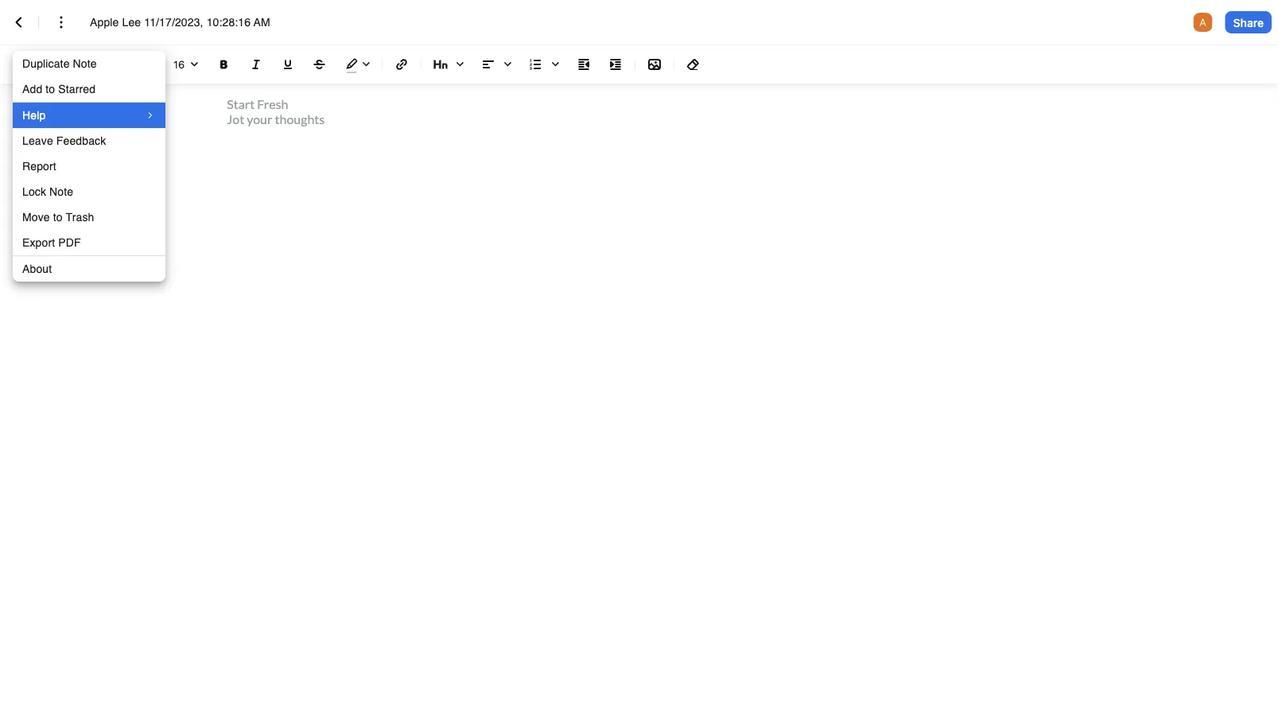 Task type: vqa. For each thing, say whether or not it's contained in the screenshot.
Menu containing Duplicate Note
yes



Task type: locate. For each thing, give the bounding box(es) containing it.
1 vertical spatial note
[[49, 185, 73, 198]]

about
[[22, 263, 52, 275]]

note for duplicate note
[[73, 57, 97, 70]]

italic image
[[247, 55, 266, 74]]

open image
[[185, 55, 204, 74]]

help menu item
[[13, 103, 166, 128]]

note
[[73, 57, 97, 70], [49, 185, 73, 198]]

0 vertical spatial to
[[46, 83, 55, 95]]

add to starred menu item
[[13, 76, 166, 102]]

report
[[22, 160, 56, 173]]

menu containing duplicate note
[[13, 51, 166, 282]]

None text field
[[90, 14, 290, 30]]

help
[[22, 109, 46, 122]]

0 vertical spatial note
[[73, 57, 97, 70]]

heading image
[[428, 52, 469, 77]]

1 vertical spatial to
[[53, 211, 63, 224]]

to right move
[[53, 211, 63, 224]]

lock
[[22, 185, 46, 198]]

apple lee image
[[1194, 13, 1213, 32]]

lock note
[[22, 185, 73, 198]]

text highlight image
[[339, 52, 376, 77]]

leave feedback link
[[13, 128, 166, 154]]

leave
[[22, 134, 53, 147]]

duplicate
[[22, 57, 70, 70]]

link image
[[392, 55, 411, 74]]

about menu item
[[13, 256, 166, 282]]

move to trash menu item
[[13, 204, 166, 230]]

note up move to trash
[[49, 185, 73, 198]]

leave feedback
[[22, 134, 106, 147]]

export
[[22, 236, 55, 249]]

share
[[1234, 16, 1264, 29]]

to inside add to starred menu item
[[46, 83, 55, 95]]

underline image
[[278, 55, 298, 74]]

to
[[46, 83, 55, 95], [53, 211, 63, 224]]

to inside move to trash menu item
[[53, 211, 63, 224]]

note up add to starred menu item
[[73, 57, 97, 70]]

move
[[22, 211, 50, 224]]

add to starred
[[22, 83, 96, 95]]

bold image
[[215, 55, 234, 74]]

menu
[[13, 51, 166, 282]]

to right the add
[[46, 83, 55, 95]]

list image
[[524, 52, 565, 77]]

insert image image
[[645, 55, 664, 74]]

to for trash
[[53, 211, 63, 224]]

decrease indent image
[[574, 55, 594, 74]]

export pdf menu item
[[13, 230, 166, 255]]

duplicate note menu item
[[13, 51, 166, 76]]



Task type: describe. For each thing, give the bounding box(es) containing it.
to for starred
[[46, 83, 55, 95]]

lock note menu item
[[13, 179, 166, 204]]

feedback
[[56, 134, 106, 147]]

add
[[22, 83, 42, 95]]

trash
[[66, 211, 94, 224]]

note for lock note
[[49, 185, 73, 198]]

text align image
[[476, 52, 517, 77]]

increase indent image
[[606, 55, 625, 74]]

clear style image
[[684, 55, 703, 74]]

more image
[[52, 13, 71, 32]]

move to trash
[[22, 211, 94, 224]]

export pdf
[[22, 236, 81, 249]]

font image
[[49, 52, 161, 77]]

duplicate note
[[22, 57, 97, 70]]

color image
[[6, 52, 43, 77]]

all notes image
[[10, 13, 29, 32]]

strikethrough image
[[310, 55, 329, 74]]

report menu item
[[13, 154, 166, 179]]

share button
[[1226, 11, 1272, 33]]

pdf
[[58, 236, 81, 249]]

starred
[[58, 83, 96, 95]]



